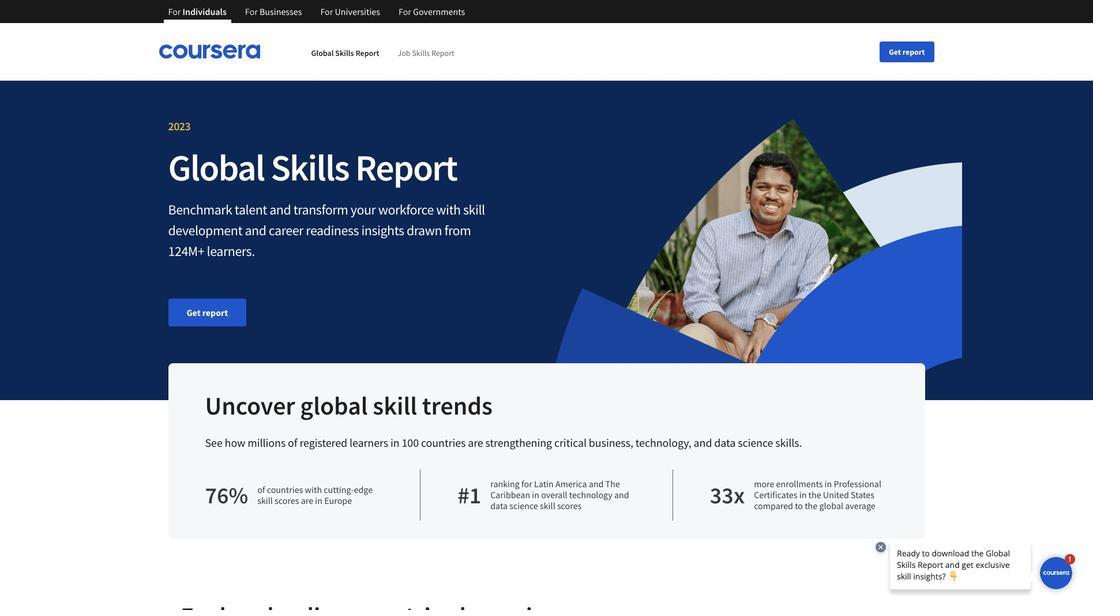 Task type: vqa. For each thing, say whether or not it's contained in the screenshot.
right "report"
yes



Task type: locate. For each thing, give the bounding box(es) containing it.
0 horizontal spatial report
[[202, 307, 228, 319]]

1 vertical spatial global skills report
[[168, 144, 457, 190]]

get for get report "link"
[[187, 307, 201, 319]]

in inside of countries with cutting-edge skill scores are in europe
[[315, 495, 323, 506]]

countries right 100
[[421, 436, 466, 450]]

science left skills.
[[738, 436, 773, 450]]

data up 33x
[[715, 436, 736, 450]]

report
[[903, 46, 925, 57], [202, 307, 228, 319]]

0 vertical spatial countries
[[421, 436, 466, 450]]

get report inside "link"
[[187, 307, 228, 319]]

scores left europe
[[275, 495, 299, 506]]

for for universities
[[321, 6, 333, 17]]

see
[[205, 436, 223, 450]]

are
[[468, 436, 483, 450], [301, 495, 313, 506]]

1 horizontal spatial with
[[436, 201, 461, 219]]

for individuals
[[168, 6, 227, 17]]

get
[[889, 46, 901, 57], [187, 307, 201, 319]]

report up 'workforce'
[[355, 144, 457, 190]]

1 vertical spatial get
[[187, 307, 201, 319]]

get report link
[[168, 299, 247, 327]]

critical
[[555, 436, 587, 450]]

1 horizontal spatial global
[[311, 47, 334, 58]]

development
[[168, 222, 242, 239]]

learners.
[[207, 242, 255, 260]]

the
[[606, 478, 620, 490]]

1 vertical spatial are
[[301, 495, 313, 506]]

global skills report up transform
[[168, 144, 457, 190]]

caribbean
[[491, 489, 530, 501]]

100
[[402, 436, 419, 450]]

global inside the more enrollments in professional certificates in the united states compared to the global average
[[820, 500, 844, 512]]

europe
[[324, 495, 352, 506]]

data inside ranking for latin america and the caribbean in overall technology and data science skill scores
[[491, 500, 508, 512]]

1 vertical spatial report
[[202, 307, 228, 319]]

0 horizontal spatial countries
[[267, 484, 303, 495]]

1 for from the left
[[168, 6, 181, 17]]

global up registered
[[300, 390, 368, 422]]

in left europe
[[315, 495, 323, 506]]

your
[[351, 201, 376, 219]]

0 vertical spatial get
[[889, 46, 901, 57]]

america
[[556, 478, 587, 490]]

1 horizontal spatial report
[[903, 46, 925, 57]]

0 horizontal spatial with
[[305, 484, 322, 495]]

get for get report button
[[889, 46, 901, 57]]

in right enrollments
[[825, 478, 832, 490]]

professional
[[834, 478, 882, 490]]

0 horizontal spatial of
[[257, 484, 265, 495]]

report for job skills report link
[[432, 47, 455, 58]]

for left the universities
[[321, 6, 333, 17]]

1 horizontal spatial science
[[738, 436, 773, 450]]

technology,
[[636, 436, 692, 450]]

4 for from the left
[[399, 6, 411, 17]]

0 vertical spatial with
[[436, 201, 461, 219]]

data
[[715, 436, 736, 450], [491, 500, 508, 512]]

and right "technology,"
[[694, 436, 712, 450]]

in
[[391, 436, 400, 450], [825, 478, 832, 490], [532, 489, 540, 501], [800, 489, 807, 501], [315, 495, 323, 506]]

ranking
[[491, 478, 520, 490]]

0 horizontal spatial science
[[510, 500, 538, 512]]

see how millions of registered learners in 100 countries are strengthening critical business, technology, and data science skills.
[[205, 436, 802, 450]]

0 horizontal spatial get
[[187, 307, 201, 319]]

certificates
[[754, 489, 798, 501]]

millions
[[248, 436, 286, 450]]

the
[[809, 489, 821, 501], [805, 500, 818, 512]]

report
[[356, 47, 379, 58], [432, 47, 455, 58], [355, 144, 457, 190]]

of countries with cutting-edge skill scores are in europe
[[257, 484, 373, 506]]

strengthening
[[486, 436, 552, 450]]

0 vertical spatial global
[[311, 47, 334, 58]]

skills right job
[[412, 47, 430, 58]]

get inside button
[[889, 46, 901, 57]]

skills down for universities
[[335, 47, 354, 58]]

0 vertical spatial data
[[715, 436, 736, 450]]

science
[[738, 436, 773, 450], [510, 500, 538, 512]]

skill inside the benchmark talent and transform your workforce with skill development and career readiness insights drawn from 124m+ learners.
[[463, 201, 485, 219]]

of right "76%"
[[257, 484, 265, 495]]

1 vertical spatial data
[[491, 500, 508, 512]]

1 horizontal spatial scores
[[557, 500, 582, 512]]

0 vertical spatial get report
[[889, 46, 925, 57]]

drawn
[[407, 222, 442, 239]]

1 vertical spatial global
[[820, 500, 844, 512]]

in left 100
[[391, 436, 400, 450]]

edge
[[354, 484, 373, 495]]

report right job
[[432, 47, 455, 58]]

skill up from
[[463, 201, 485, 219]]

0 horizontal spatial get report
[[187, 307, 228, 319]]

job skills report
[[398, 47, 455, 58]]

global left the average
[[820, 500, 844, 512]]

countries inside of countries with cutting-edge skill scores are in europe
[[267, 484, 303, 495]]

report left job
[[356, 47, 379, 58]]

2023
[[168, 119, 191, 133]]

and
[[270, 201, 291, 219], [245, 222, 266, 239], [694, 436, 712, 450], [589, 478, 604, 490], [615, 489, 629, 501]]

report for get report "link"
[[202, 307, 228, 319]]

with
[[436, 201, 461, 219], [305, 484, 322, 495]]

and right technology
[[615, 489, 629, 501]]

data down ranking at the left bottom
[[491, 500, 508, 512]]

in left overall
[[532, 489, 540, 501]]

skill right "76%"
[[257, 495, 273, 506]]

1 vertical spatial of
[[257, 484, 265, 495]]

coursera logo image
[[159, 44, 261, 59]]

global
[[300, 390, 368, 422], [820, 500, 844, 512]]

are down trends
[[468, 436, 483, 450]]

1 vertical spatial global
[[168, 144, 264, 190]]

1 horizontal spatial get
[[889, 46, 901, 57]]

skill
[[463, 201, 485, 219], [373, 390, 417, 422], [257, 495, 273, 506], [540, 500, 556, 512]]

with up from
[[436, 201, 461, 219]]

report inside button
[[903, 46, 925, 57]]

get report for get report button
[[889, 46, 925, 57]]

global skills report down for universities
[[311, 47, 379, 58]]

0 horizontal spatial data
[[491, 500, 508, 512]]

report inside "link"
[[202, 307, 228, 319]]

countries
[[421, 436, 466, 450], [267, 484, 303, 495]]

skills.
[[776, 436, 802, 450]]

1 horizontal spatial global
[[820, 500, 844, 512]]

how
[[225, 436, 245, 450]]

get report inside button
[[889, 46, 925, 57]]

insights
[[361, 222, 404, 239]]

job skills report link
[[398, 47, 455, 58]]

scores
[[275, 495, 299, 506], [557, 500, 582, 512]]

banner navigation
[[159, 0, 474, 23]]

get report
[[889, 46, 925, 57], [187, 307, 228, 319]]

0 vertical spatial report
[[903, 46, 925, 57]]

get inside "link"
[[187, 307, 201, 319]]

learners
[[350, 436, 388, 450]]

1 vertical spatial get report
[[187, 307, 228, 319]]

skills
[[335, 47, 354, 58], [412, 47, 430, 58], [271, 144, 349, 190]]

career
[[269, 222, 304, 239]]

global down banner navigation
[[311, 47, 334, 58]]

1 horizontal spatial of
[[288, 436, 298, 450]]

for left businesses
[[245, 6, 258, 17]]

1 horizontal spatial are
[[468, 436, 483, 450]]

uncover global skill trends
[[205, 390, 493, 422]]

countries down millions
[[267, 484, 303, 495]]

skill down latin
[[540, 500, 556, 512]]

of
[[288, 436, 298, 450], [257, 484, 265, 495]]

global up benchmark
[[168, 144, 264, 190]]

with left cutting-
[[305, 484, 322, 495]]

2 for from the left
[[245, 6, 258, 17]]

for left individuals
[[168, 6, 181, 17]]

are left europe
[[301, 495, 313, 506]]

global skills report
[[311, 47, 379, 58], [168, 144, 457, 190]]

3 for from the left
[[321, 6, 333, 17]]

0 vertical spatial global
[[300, 390, 368, 422]]

to
[[795, 500, 803, 512]]

latin
[[534, 478, 554, 490]]

0 horizontal spatial are
[[301, 495, 313, 506]]

for for individuals
[[168, 6, 181, 17]]

1 vertical spatial with
[[305, 484, 322, 495]]

skill up 100
[[373, 390, 417, 422]]

more enrollments in professional certificates in the united states compared to the global average
[[754, 478, 882, 512]]

of right millions
[[288, 436, 298, 450]]

for left governments
[[399, 6, 411, 17]]

1 vertical spatial countries
[[267, 484, 303, 495]]

states
[[851, 489, 875, 501]]

scores down america
[[557, 500, 582, 512]]

#1
[[458, 481, 481, 510]]

0 vertical spatial of
[[288, 436, 298, 450]]

0 vertical spatial global skills report
[[311, 47, 379, 58]]

global
[[311, 47, 334, 58], [168, 144, 264, 190]]

1 horizontal spatial get report
[[889, 46, 925, 57]]

1 vertical spatial science
[[510, 500, 538, 512]]

0 horizontal spatial scores
[[275, 495, 299, 506]]

for
[[168, 6, 181, 17], [245, 6, 258, 17], [321, 6, 333, 17], [399, 6, 411, 17]]

and down the talent
[[245, 222, 266, 239]]

science down for
[[510, 500, 538, 512]]



Task type: describe. For each thing, give the bounding box(es) containing it.
businesses
[[260, 6, 302, 17]]

0 horizontal spatial global
[[168, 144, 264, 190]]

skill inside of countries with cutting-edge skill scores are in europe
[[257, 495, 273, 506]]

0 vertical spatial science
[[738, 436, 773, 450]]

technology
[[569, 489, 613, 501]]

benchmark talent and transform your workforce with skill development and career readiness insights drawn from 124m+ learners.
[[168, 201, 485, 260]]

for governments
[[399, 6, 465, 17]]

skills up transform
[[271, 144, 349, 190]]

report for get report button
[[903, 46, 925, 57]]

transform
[[294, 201, 348, 219]]

skills for global skills report link
[[335, 47, 354, 58]]

scores inside ranking for latin america and the caribbean in overall technology and data science skill scores
[[557, 500, 582, 512]]

of inside of countries with cutting-edge skill scores are in europe
[[257, 484, 265, 495]]

report for global skills report link
[[356, 47, 379, 58]]

individuals
[[183, 6, 227, 17]]

0 vertical spatial are
[[468, 436, 483, 450]]

from
[[445, 222, 471, 239]]

cutting-
[[324, 484, 354, 495]]

scores inside of countries with cutting-edge skill scores are in europe
[[275, 495, 299, 506]]

science inside ranking for latin america and the caribbean in overall technology and data science skill scores
[[510, 500, 538, 512]]

0 horizontal spatial global
[[300, 390, 368, 422]]

are inside of countries with cutting-edge skill scores are in europe
[[301, 495, 313, 506]]

trends
[[422, 390, 493, 422]]

business,
[[589, 436, 633, 450]]

get report button
[[880, 41, 935, 62]]

united
[[823, 489, 849, 501]]

for businesses
[[245, 6, 302, 17]]

and left the
[[589, 478, 604, 490]]

enrollments
[[776, 478, 823, 490]]

global skills report link
[[311, 47, 379, 58]]

and up career
[[270, 201, 291, 219]]

76%
[[205, 481, 248, 510]]

1 horizontal spatial countries
[[421, 436, 466, 450]]

ranking for latin america and the caribbean in overall technology and data science skill scores
[[491, 478, 629, 512]]

job
[[398, 47, 411, 58]]

average
[[845, 500, 876, 512]]

compared
[[754, 500, 793, 512]]

overall
[[541, 489, 568, 501]]

skill inside ranking for latin america and the caribbean in overall technology and data science skill scores
[[540, 500, 556, 512]]

in right certificates
[[800, 489, 807, 501]]

talent
[[235, 201, 267, 219]]

for
[[522, 478, 532, 490]]

for for governments
[[399, 6, 411, 17]]

124m+
[[168, 242, 204, 260]]

uncover
[[205, 390, 295, 422]]

skills for job skills report link
[[412, 47, 430, 58]]

with inside the benchmark talent and transform your workforce with skill development and career readiness insights drawn from 124m+ learners.
[[436, 201, 461, 219]]

for universities
[[321, 6, 380, 17]]

more
[[754, 478, 775, 490]]

readiness
[[306, 222, 359, 239]]

get report for get report "link"
[[187, 307, 228, 319]]

for for businesses
[[245, 6, 258, 17]]

in inside ranking for latin america and the caribbean in overall technology and data science skill scores
[[532, 489, 540, 501]]

universities
[[335, 6, 380, 17]]

33x
[[710, 481, 745, 510]]

1 horizontal spatial data
[[715, 436, 736, 450]]

registered
[[300, 436, 347, 450]]

benchmark
[[168, 201, 232, 219]]

with inside of countries with cutting-edge skill scores are in europe
[[305, 484, 322, 495]]

workforce
[[378, 201, 434, 219]]

governments
[[413, 6, 465, 17]]



